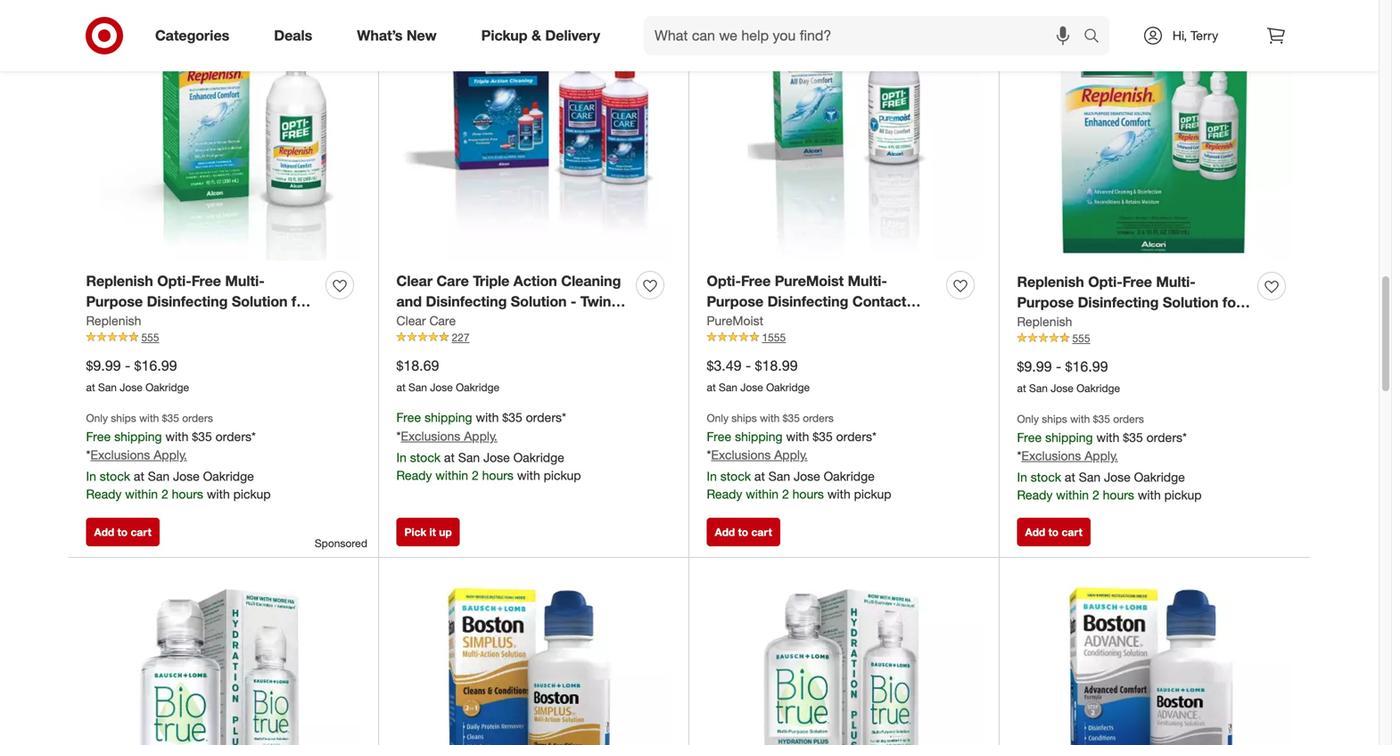 Task type: describe. For each thing, give the bounding box(es) containing it.
search
[[1076, 29, 1119, 46]]

it
[[430, 526, 436, 539]]

puremoist inside opti-free puremoist multi- purpose disinfecting contact lens solution
[[775, 273, 844, 290]]

up
[[439, 526, 452, 539]]

replenish opti-free multi- purpose disinfecting solution for contact lens for the right replenish opti-free multi- purpose disinfecting solution for contact lens link
[[1017, 274, 1242, 332]]

clear care
[[396, 313, 456, 329]]

triple
[[473, 273, 510, 290]]

sponsored
[[315, 537, 367, 550]]

deals link
[[259, 16, 335, 55]]

orders for $3.49
[[803, 412, 834, 425]]

to for add to cart button for the right replenish opti-free multi- purpose disinfecting solution for contact lens link exclusions apply. 'button'
[[1049, 526, 1059, 539]]

disinfecting inside clear care triple action cleaning and disinfecting solution - twin pack (24 fl oz)
[[426, 293, 507, 310]]

opti- inside opti-free puremoist multi- purpose disinfecting contact lens solution
[[707, 273, 741, 290]]

0 horizontal spatial lens
[[144, 313, 177, 331]]

add to cart for exclusions apply. 'button' corresponding to the leftmost replenish opti-free multi- purpose disinfecting solution for contact lens link
[[94, 526, 152, 539]]

555 link for replenish link for the right replenish opti-free multi- purpose disinfecting solution for contact lens link
[[1017, 331, 1293, 346]]

add to cart button for exclusions apply. 'button' corresponding to the leftmost replenish opti-free multi- purpose disinfecting solution for contact lens link
[[86, 518, 160, 547]]

- for the leftmost replenish opti-free multi- purpose disinfecting solution for contact lens link replenish link's 555 link
[[125, 357, 130, 375]]

twin
[[581, 293, 611, 310]]

care for clear care
[[429, 313, 456, 329]]

1 horizontal spatial free shipping with $35 orders* * exclusions apply. in stock at  san jose oakridge ready within 2 hours with pickup
[[396, 410, 581, 483]]

1555
[[762, 331, 786, 344]]

categories link
[[140, 16, 252, 55]]

cart for exclusions apply. 'button' related to opti-free puremoist multi- purpose disinfecting contact lens solution link's add to cart button
[[751, 526, 772, 539]]

hi,
[[1173, 28, 1187, 43]]

2 horizontal spatial lens
[[1075, 314, 1108, 332]]

oakridge inside $3.49 - $18.99 at san jose oakridge
[[766, 381, 810, 394]]

clear for clear care triple action cleaning and disinfecting solution - twin pack (24 fl oz)
[[396, 273, 433, 290]]

pick
[[404, 526, 427, 539]]

to for exclusions apply. 'button' corresponding to the leftmost replenish opti-free multi- purpose disinfecting solution for contact lens link add to cart button
[[117, 526, 128, 539]]

0 horizontal spatial orders
[[182, 412, 213, 425]]

solution inside opti-free puremoist multi- purpose disinfecting contact lens solution
[[743, 313, 799, 331]]

add for the right replenish opti-free multi- purpose disinfecting solution for contact lens link exclusions apply. 'button'
[[1025, 526, 1046, 539]]

replenish link for the leftmost replenish opti-free multi- purpose disinfecting solution for contact lens link
[[86, 312, 141, 330]]

cart for exclusions apply. 'button' corresponding to the leftmost replenish opti-free multi- purpose disinfecting solution for contact lens link add to cart button
[[131, 526, 152, 539]]

to for exclusions apply. 'button' related to opti-free puremoist multi- purpose disinfecting contact lens solution link's add to cart button
[[738, 526, 748, 539]]

for for the right replenish opti-free multi- purpose disinfecting solution for contact lens link
[[1223, 294, 1242, 311]]

cleaning
[[561, 273, 621, 290]]

add to cart for exclusions apply. 'button' related to opti-free puremoist multi- purpose disinfecting contact lens solution link
[[715, 526, 772, 539]]

0 horizontal spatial only
[[86, 412, 108, 425]]

delivery
[[545, 27, 600, 44]]

deals
[[274, 27, 312, 44]]

clear care triple action cleaning and disinfecting solution - twin pack (24 fl oz)
[[396, 273, 621, 331]]

orders for $9.99
[[1113, 413, 1144, 426]]

oz)
[[470, 313, 491, 331]]

at inside $3.49 - $18.99 at san jose oakridge
[[707, 381, 716, 394]]

multi- for the right replenish opti-free multi- purpose disinfecting solution for contact lens link
[[1156, 274, 1196, 291]]

exclusions apply. button for opti-free puremoist multi- purpose disinfecting contact lens solution link
[[711, 447, 808, 464]]

$3.49
[[707, 357, 742, 375]]

- inside clear care triple action cleaning and disinfecting solution - twin pack (24 fl oz)
[[571, 293, 577, 310]]

fl
[[458, 313, 466, 331]]

0 horizontal spatial free shipping with $35 orders* * exclusions apply. in stock at  san jose oakridge ready within 2 hours with pickup
[[86, 429, 271, 502]]

clear for clear care
[[396, 313, 426, 329]]

What can we help you find? suggestions appear below search field
[[644, 16, 1088, 55]]

add to cart button for exclusions apply. 'button' related to opti-free puremoist multi- purpose disinfecting contact lens solution link
[[707, 518, 780, 547]]

what's new link
[[342, 16, 459, 55]]

$16.99 for the leftmost replenish opti-free multi- purpose disinfecting solution for contact lens link
[[134, 357, 177, 375]]

pickup & delivery
[[481, 27, 600, 44]]

clear care link
[[396, 312, 456, 330]]

add for exclusions apply. 'button' corresponding to the leftmost replenish opti-free multi- purpose disinfecting solution for contact lens link
[[94, 526, 114, 539]]

for for the leftmost replenish opti-free multi- purpose disinfecting solution for contact lens link
[[292, 293, 310, 310]]

$9.99 - $16.99 at san jose oakridge for the right replenish opti-free multi- purpose disinfecting solution for contact lens link
[[1017, 358, 1120, 395]]

only for $9.99
[[1017, 413, 1039, 426]]

$18.69
[[396, 357, 439, 375]]

care for clear care triple action cleaning and disinfecting solution - twin pack (24 fl oz)
[[437, 273, 469, 290]]

opti-free puremoist multi- purpose disinfecting contact lens solution link
[[707, 271, 940, 331]]

puremoist link
[[707, 312, 764, 330]]

only for $3.49
[[707, 412, 729, 425]]

1555 link
[[707, 330, 982, 346]]

227
[[452, 331, 470, 344]]

pickup & delivery link
[[466, 16, 623, 55]]

replenish opti-free multi- purpose disinfecting solution for contact lens for the leftmost replenish opti-free multi- purpose disinfecting solution for contact lens link
[[86, 273, 310, 331]]

san inside the $18.69 at san jose oakridge
[[409, 381, 427, 394]]

disinfecting for the leftmost replenish opti-free multi- purpose disinfecting solution for contact lens link replenish link
[[147, 293, 228, 310]]



Task type: locate. For each thing, give the bounding box(es) containing it.
pickup
[[481, 27, 528, 44]]

contact for the leftmost replenish opti-free multi- purpose disinfecting solution for contact lens link
[[86, 313, 140, 331]]

-
[[571, 293, 577, 310], [125, 357, 130, 375], [746, 357, 751, 375], [1056, 358, 1062, 376]]

555 link
[[86, 330, 361, 346], [1017, 331, 1293, 346]]

0 horizontal spatial puremoist
[[707, 313, 764, 329]]

clear inside clear care triple action cleaning and disinfecting solution - twin pack (24 fl oz)
[[396, 273, 433, 290]]

1 horizontal spatial add
[[715, 526, 735, 539]]

ships
[[111, 412, 136, 425], [732, 412, 757, 425], [1042, 413, 1067, 426]]

0 horizontal spatial replenish opti-free multi- purpose disinfecting solution for contact lens
[[86, 273, 310, 331]]

0 horizontal spatial opti-
[[157, 273, 192, 290]]

lens inside opti-free puremoist multi- purpose disinfecting contact lens solution
[[707, 313, 739, 331]]

0 horizontal spatial $16.99
[[134, 357, 177, 375]]

add to cart for the right replenish opti-free multi- purpose disinfecting solution for contact lens link exclusions apply. 'button'
[[1025, 526, 1083, 539]]

3 add to cart button from the left
[[1017, 518, 1091, 547]]

disinfecting for puremoist 'link'
[[768, 293, 849, 310]]

contact for the right replenish opti-free multi- purpose disinfecting solution for contact lens link
[[1017, 314, 1071, 332]]

1 horizontal spatial add to cart button
[[707, 518, 780, 547]]

new
[[407, 27, 437, 44]]

0 horizontal spatial add
[[94, 526, 114, 539]]

1 horizontal spatial only
[[707, 412, 729, 425]]

0 horizontal spatial add to cart
[[94, 526, 152, 539]]

0 horizontal spatial ships
[[111, 412, 136, 425]]

stock
[[410, 450, 441, 466], [100, 469, 130, 484], [721, 469, 751, 484], [1031, 470, 1061, 485]]

1 horizontal spatial add to cart
[[715, 526, 772, 539]]

orders
[[182, 412, 213, 425], [803, 412, 834, 425], [1113, 413, 1144, 426]]

san inside $3.49 - $18.99 at san jose oakridge
[[719, 381, 738, 394]]

exclusions apply. button for the leftmost replenish opti-free multi- purpose disinfecting solution for contact lens link
[[90, 447, 187, 464]]

1 cart from the left
[[131, 526, 152, 539]]

solution inside clear care triple action cleaning and disinfecting solution - twin pack (24 fl oz)
[[511, 293, 567, 310]]

only
[[86, 412, 108, 425], [707, 412, 729, 425], [1017, 413, 1039, 426]]

add to cart button for the right replenish opti-free multi- purpose disinfecting solution for contact lens link exclusions apply. 'button'
[[1017, 518, 1091, 547]]

purpose
[[86, 293, 143, 310], [707, 293, 764, 310], [1017, 294, 1074, 311]]

555
[[141, 331, 159, 344], [1073, 332, 1090, 345]]

replenish link for the right replenish opti-free multi- purpose disinfecting solution for contact lens link
[[1017, 313, 1073, 331]]

exclusions apply. button for the right replenish opti-free multi- purpose disinfecting solution for contact lens link
[[1022, 447, 1118, 465]]

1 horizontal spatial $16.99
[[1066, 358, 1108, 376]]

disinfecting inside opti-free puremoist multi- purpose disinfecting contact lens solution
[[768, 293, 849, 310]]

free shipping with $35 orders* * exclusions apply. in stock at  san jose oakridge ready within 2 hours with pickup down the $18.69 at san jose oakridge
[[396, 410, 581, 483]]

cart for add to cart button for the right replenish opti-free multi- purpose disinfecting solution for contact lens link exclusions apply. 'button'
[[1062, 526, 1083, 539]]

0 horizontal spatial $9.99 - $16.99 at san jose oakridge
[[86, 357, 189, 394]]

1 add from the left
[[94, 526, 114, 539]]

1 vertical spatial clear
[[396, 313, 426, 329]]

1 horizontal spatial puremoist
[[775, 273, 844, 290]]

2 horizontal spatial to
[[1049, 526, 1059, 539]]

$9.99 - $16.99 at san jose oakridge
[[86, 357, 189, 394], [1017, 358, 1120, 395]]

$9.99
[[86, 357, 121, 375], [1017, 358, 1052, 376]]

jose inside $3.49 - $18.99 at san jose oakridge
[[741, 381, 763, 394]]

$16.99
[[134, 357, 177, 375], [1066, 358, 1108, 376]]

227 link
[[396, 330, 671, 346]]

add
[[94, 526, 114, 539], [715, 526, 735, 539], [1025, 526, 1046, 539]]

jose
[[120, 381, 143, 394], [430, 381, 453, 394], [741, 381, 763, 394], [1051, 382, 1074, 395], [483, 450, 510, 466], [173, 469, 200, 484], [794, 469, 820, 484], [1104, 470, 1131, 485]]

pick it up
[[404, 526, 452, 539]]

only ships with $35 orders free shipping with $35 orders* * exclusions apply. in stock at  san jose oakridge ready within 2 hours with pickup for $3.49 - $18.99
[[707, 412, 892, 502]]

2 horizontal spatial orders
[[1113, 413, 1144, 426]]

add for exclusions apply. 'button' related to opti-free puremoist multi- purpose disinfecting contact lens solution link
[[715, 526, 735, 539]]

hours
[[482, 468, 514, 483], [172, 487, 203, 502], [793, 487, 824, 502], [1103, 488, 1134, 503]]

$16.99 for the right replenish opti-free multi- purpose disinfecting solution for contact lens link
[[1066, 358, 1108, 376]]

0 vertical spatial puremoist
[[775, 273, 844, 290]]

2 add from the left
[[715, 526, 735, 539]]

3 to from the left
[[1049, 526, 1059, 539]]

1 horizontal spatial $9.99 - $16.99 at san jose oakridge
[[1017, 358, 1120, 395]]

1 horizontal spatial 555
[[1073, 332, 1090, 345]]

contact inside opti-free puremoist multi- purpose disinfecting contact lens solution
[[853, 293, 907, 310]]

(24
[[434, 313, 454, 331]]

to
[[117, 526, 128, 539], [738, 526, 748, 539], [1049, 526, 1059, 539]]

replenish opti-free multi- purpose disinfecting solution for contact lens
[[86, 273, 310, 331], [1017, 274, 1242, 332]]

disinfecting
[[147, 293, 228, 310], [426, 293, 507, 310], [768, 293, 849, 310], [1078, 294, 1159, 311]]

$3.49 - $18.99 at san jose oakridge
[[707, 357, 810, 394]]

2 to from the left
[[738, 526, 748, 539]]

lens
[[144, 313, 177, 331], [707, 313, 739, 331], [1075, 314, 1108, 332]]

1 horizontal spatial contact
[[853, 293, 907, 310]]

1 clear from the top
[[396, 273, 433, 290]]

opti-free puremoist multi-purpose disinfecting contact lens solution image
[[707, 0, 982, 261], [707, 0, 982, 261]]

puremoist up 1555
[[707, 313, 764, 329]]

$35
[[502, 410, 522, 426], [162, 412, 179, 425], [783, 412, 800, 425], [1093, 413, 1110, 426], [192, 429, 212, 444], [813, 429, 833, 444], [1123, 430, 1143, 445]]

$18.99
[[755, 357, 798, 375]]

2 horizontal spatial cart
[[1062, 526, 1083, 539]]

purpose for replenish link for the right replenish opti-free multi- purpose disinfecting solution for contact lens link
[[1017, 294, 1074, 311]]

3 cart from the left
[[1062, 526, 1083, 539]]

- inside $3.49 - $18.99 at san jose oakridge
[[746, 357, 751, 375]]

2 clear from the top
[[396, 313, 426, 329]]

0 horizontal spatial $9.99
[[86, 357, 121, 375]]

0 horizontal spatial purpose
[[86, 293, 143, 310]]

1 horizontal spatial multi-
[[848, 273, 887, 290]]

clear care triple action cleaning and disinfecting solution - twin pack (24 fl oz) link
[[396, 271, 629, 331]]

replenish
[[86, 273, 153, 290], [1017, 274, 1084, 291], [86, 313, 141, 329], [1017, 314, 1073, 329]]

clear
[[396, 273, 433, 290], [396, 313, 426, 329]]

bausch + lomb boston simplus multipurpose contact lens solution - 3.5 fl oz image
[[396, 576, 671, 746], [396, 576, 671, 746]]

exclusions apply. button
[[401, 428, 497, 446], [90, 447, 187, 464], [711, 447, 808, 464], [1022, 447, 1118, 465]]

disinfecting for replenish link for the right replenish opti-free multi- purpose disinfecting solution for contact lens link
[[1078, 294, 1159, 311]]

replenish link
[[86, 312, 141, 330], [1017, 313, 1073, 331]]

$9.99 for the leftmost replenish opti-free multi- purpose disinfecting solution for contact lens link replenish link's 555 link
[[86, 357, 121, 375]]

what's
[[357, 27, 403, 44]]

replenish opti-free multi- purpose disinfecting solution for contact lens link
[[86, 271, 319, 331], [1017, 272, 1251, 332]]

oakridge
[[146, 381, 189, 394], [456, 381, 500, 394], [766, 381, 810, 394], [1077, 382, 1120, 395], [513, 450, 564, 466], [203, 469, 254, 484], [824, 469, 875, 484], [1134, 470, 1185, 485]]

2 horizontal spatial purpose
[[1017, 294, 1074, 311]]

what's new
[[357, 27, 437, 44]]

1 horizontal spatial orders
[[803, 412, 834, 425]]

0 horizontal spatial to
[[117, 526, 128, 539]]

555 link for the leftmost replenish opti-free multi- purpose disinfecting solution for contact lens link replenish link
[[86, 330, 361, 346]]

only ships with $35 orders free shipping with $35 orders* * exclusions apply. in stock at  san jose oakridge ready within 2 hours with pickup for $9.99 - $16.99
[[1017, 413, 1202, 503]]

&
[[532, 27, 541, 44]]

care
[[437, 273, 469, 290], [429, 313, 456, 329]]

only ships with $35 orders free shipping with $35 orders* * exclusions apply. in stock at  san jose oakridge ready within 2 hours with pickup
[[707, 412, 892, 502], [1017, 413, 1202, 503]]

1 horizontal spatial lens
[[707, 313, 739, 331]]

contact
[[853, 293, 907, 310], [86, 313, 140, 331], [1017, 314, 1071, 332]]

jose inside the $18.69 at san jose oakridge
[[430, 381, 453, 394]]

at
[[86, 381, 95, 394], [396, 381, 406, 394], [707, 381, 716, 394], [1017, 382, 1026, 395], [444, 450, 455, 466], [134, 469, 144, 484], [755, 469, 765, 484], [1065, 470, 1076, 485]]

cart
[[131, 526, 152, 539], [751, 526, 772, 539], [1062, 526, 1083, 539]]

for
[[292, 293, 310, 310], [1223, 294, 1242, 311]]

0 horizontal spatial cart
[[131, 526, 152, 539]]

1 horizontal spatial to
[[738, 526, 748, 539]]

1 horizontal spatial replenish opti-free multi- purpose disinfecting solution for contact lens
[[1017, 274, 1242, 332]]

1 horizontal spatial replenish opti-free multi- purpose disinfecting solution for contact lens link
[[1017, 272, 1251, 332]]

3 add from the left
[[1025, 526, 1046, 539]]

1 vertical spatial care
[[429, 313, 456, 329]]

terry
[[1191, 28, 1218, 43]]

0 vertical spatial care
[[437, 273, 469, 290]]

pickup
[[544, 468, 581, 483], [233, 487, 271, 502], [854, 487, 892, 502], [1165, 488, 1202, 503]]

ready
[[396, 468, 432, 483], [86, 487, 122, 502], [707, 487, 742, 502], [1017, 488, 1053, 503]]

solution
[[232, 293, 288, 310], [511, 293, 567, 310], [1163, 294, 1219, 311], [743, 313, 799, 331]]

care inside clear care triple action cleaning and disinfecting solution - twin pack (24 fl oz)
[[437, 273, 469, 290]]

ships for $3.49 - $18.99
[[732, 412, 757, 425]]

hi, terry
[[1173, 28, 1218, 43]]

2 horizontal spatial add
[[1025, 526, 1046, 539]]

1 horizontal spatial 555 link
[[1017, 331, 1293, 346]]

1 horizontal spatial opti-
[[707, 273, 741, 290]]

puremoist up 1555 link
[[775, 273, 844, 290]]

1 horizontal spatial ships
[[732, 412, 757, 425]]

opti-free puremoist multi- purpose disinfecting contact lens solution
[[707, 273, 907, 331]]

1 horizontal spatial cart
[[751, 526, 772, 539]]

2 add to cart button from the left
[[707, 518, 780, 547]]

care left 'fl'
[[429, 313, 456, 329]]

$9.99 - $16.99 at san jose oakridge for the leftmost replenish opti-free multi- purpose disinfecting solution for contact lens link
[[86, 357, 189, 394]]

- for 1555 link
[[746, 357, 751, 375]]

at inside the $18.69 at san jose oakridge
[[396, 381, 406, 394]]

3 add to cart from the left
[[1025, 526, 1083, 539]]

orders*
[[526, 410, 566, 426], [216, 429, 256, 444], [836, 429, 877, 444], [1147, 430, 1187, 445]]

shipping
[[425, 410, 472, 426], [114, 429, 162, 444], [735, 429, 783, 444], [1045, 430, 1093, 445]]

exclusions
[[401, 429, 461, 444], [90, 447, 150, 463], [711, 447, 771, 463], [1022, 448, 1081, 464]]

0 horizontal spatial multi-
[[225, 273, 265, 290]]

multi- for the leftmost replenish opti-free multi- purpose disinfecting solution for contact lens link
[[225, 273, 265, 290]]

2 add to cart from the left
[[715, 526, 772, 539]]

0 horizontal spatial only ships with $35 orders free shipping with $35 orders* * exclusions apply. in stock at  san jose oakridge ready within 2 hours with pickup
[[707, 412, 892, 502]]

1 horizontal spatial purpose
[[707, 293, 764, 310]]

0 horizontal spatial contact
[[86, 313, 140, 331]]

clear care triple action cleaning and disinfecting solution - twin pack (24 fl oz) image
[[396, 0, 671, 261], [396, 0, 671, 261]]

action
[[514, 273, 557, 290]]

0 horizontal spatial replenish opti-free multi- purpose disinfecting solution for contact lens link
[[86, 271, 319, 331]]

0 horizontal spatial 555 link
[[86, 330, 361, 346]]

only ships with $35 orders
[[86, 412, 213, 425]]

1 horizontal spatial $9.99
[[1017, 358, 1052, 376]]

1 horizontal spatial replenish link
[[1017, 313, 1073, 331]]

0 horizontal spatial 555
[[141, 331, 159, 344]]

2 horizontal spatial ships
[[1042, 413, 1067, 426]]

multi-
[[225, 273, 265, 290], [848, 273, 887, 290], [1156, 274, 1196, 291]]

1 vertical spatial puremoist
[[707, 313, 764, 329]]

biotrue hydration plus contact lens solution - 4 fl oz image
[[86, 576, 361, 746], [86, 576, 361, 746]]

- for 555 link associated with replenish link for the right replenish opti-free multi- purpose disinfecting solution for contact lens link
[[1056, 358, 1062, 376]]

2 cart from the left
[[751, 526, 772, 539]]

puremoist
[[775, 273, 844, 290], [707, 313, 764, 329]]

2 horizontal spatial add to cart button
[[1017, 518, 1091, 547]]

0 horizontal spatial add to cart button
[[86, 518, 160, 547]]

add to cart
[[94, 526, 152, 539], [715, 526, 772, 539], [1025, 526, 1083, 539]]

care left triple
[[437, 273, 469, 290]]

free
[[192, 273, 221, 290], [741, 273, 771, 290], [1123, 274, 1152, 291], [396, 410, 421, 426], [86, 429, 111, 444], [707, 429, 732, 444], [1017, 430, 1042, 445]]

free shipping with $35 orders* * exclusions apply. in stock at  san jose oakridge ready within 2 hours with pickup
[[396, 410, 581, 483], [86, 429, 271, 502]]

clear down and
[[396, 313, 426, 329]]

0 horizontal spatial replenish link
[[86, 312, 141, 330]]

in
[[396, 450, 407, 466], [86, 469, 96, 484], [707, 469, 717, 484], [1017, 470, 1027, 485]]

bausch + lomb boston advance conditioning contact lens solution - 3.5 fl oz. image
[[1017, 576, 1293, 746], [1017, 576, 1293, 746]]

0 horizontal spatial for
[[292, 293, 310, 310]]

$9.99 for 555 link associated with replenish link for the right replenish opti-free multi- purpose disinfecting solution for contact lens link
[[1017, 358, 1052, 376]]

1 add to cart button from the left
[[86, 518, 160, 547]]

within
[[436, 468, 468, 483], [125, 487, 158, 502], [746, 487, 779, 502], [1056, 488, 1089, 503]]

1 horizontal spatial for
[[1223, 294, 1242, 311]]

and
[[396, 293, 422, 310]]

categories
[[155, 27, 229, 44]]

search button
[[1076, 16, 1119, 59]]

free inside opti-free puremoist multi- purpose disinfecting contact lens solution
[[741, 273, 771, 290]]

purpose for puremoist 'link'
[[707, 293, 764, 310]]

2 horizontal spatial opti-
[[1088, 274, 1123, 291]]

1 horizontal spatial only ships with $35 orders free shipping with $35 orders* * exclusions apply. in stock at  san jose oakridge ready within 2 hours with pickup
[[1017, 413, 1202, 503]]

2 horizontal spatial only
[[1017, 413, 1039, 426]]

2 horizontal spatial add to cart
[[1025, 526, 1083, 539]]

oakridge inside the $18.69 at san jose oakridge
[[456, 381, 500, 394]]

1 add to cart from the left
[[94, 526, 152, 539]]

$18.69 at san jose oakridge
[[396, 357, 500, 394]]

multi- for opti-free puremoist multi- purpose disinfecting contact lens solution link
[[848, 273, 887, 290]]

0 vertical spatial clear
[[396, 273, 433, 290]]

purpose for the leftmost replenish opti-free multi- purpose disinfecting solution for contact lens link replenish link
[[86, 293, 143, 310]]

apply.
[[464, 429, 497, 444], [154, 447, 187, 463], [774, 447, 808, 463], [1085, 448, 1118, 464]]

add to cart button
[[86, 518, 160, 547], [707, 518, 780, 547], [1017, 518, 1091, 547]]

replenish opti-free multi-purpose disinfecting solution for contact lens image
[[86, 0, 361, 261], [86, 0, 361, 261], [1017, 0, 1293, 262], [1017, 0, 1293, 262]]

1 to from the left
[[117, 526, 128, 539]]

biotrue hydration plus contact lens solution - 10 fl oz image
[[707, 576, 982, 746], [707, 576, 982, 746]]

purpose inside opti-free puremoist multi- purpose disinfecting contact lens solution
[[707, 293, 764, 310]]

clear up and
[[396, 273, 433, 290]]

opti-
[[157, 273, 192, 290], [707, 273, 741, 290], [1088, 274, 1123, 291]]

pack
[[396, 313, 430, 331]]

2 horizontal spatial multi-
[[1156, 274, 1196, 291]]

free shipping with $35 orders* * exclusions apply. in stock at  san jose oakridge ready within 2 hours with pickup down only ships with $35 orders
[[86, 429, 271, 502]]

san
[[98, 381, 117, 394], [409, 381, 427, 394], [719, 381, 738, 394], [1029, 382, 1048, 395], [458, 450, 480, 466], [148, 469, 170, 484], [769, 469, 790, 484], [1079, 470, 1101, 485]]

with
[[476, 410, 499, 426], [139, 412, 159, 425], [760, 412, 780, 425], [1070, 413, 1090, 426], [165, 429, 189, 444], [786, 429, 809, 444], [1097, 430, 1120, 445], [517, 468, 540, 483], [207, 487, 230, 502], [828, 487, 851, 502], [1138, 488, 1161, 503]]

ships for $9.99 - $16.99
[[1042, 413, 1067, 426]]

multi- inside opti-free puremoist multi- purpose disinfecting contact lens solution
[[848, 273, 887, 290]]

2 horizontal spatial contact
[[1017, 314, 1071, 332]]

2
[[472, 468, 479, 483], [161, 487, 168, 502], [782, 487, 789, 502], [1093, 488, 1100, 503]]

*
[[396, 429, 401, 444], [86, 447, 90, 463], [707, 447, 711, 463], [1017, 448, 1022, 464]]

pick it up button
[[396, 518, 460, 547]]



Task type: vqa. For each thing, say whether or not it's contained in the screenshot.
'OAKRIDGE'
yes



